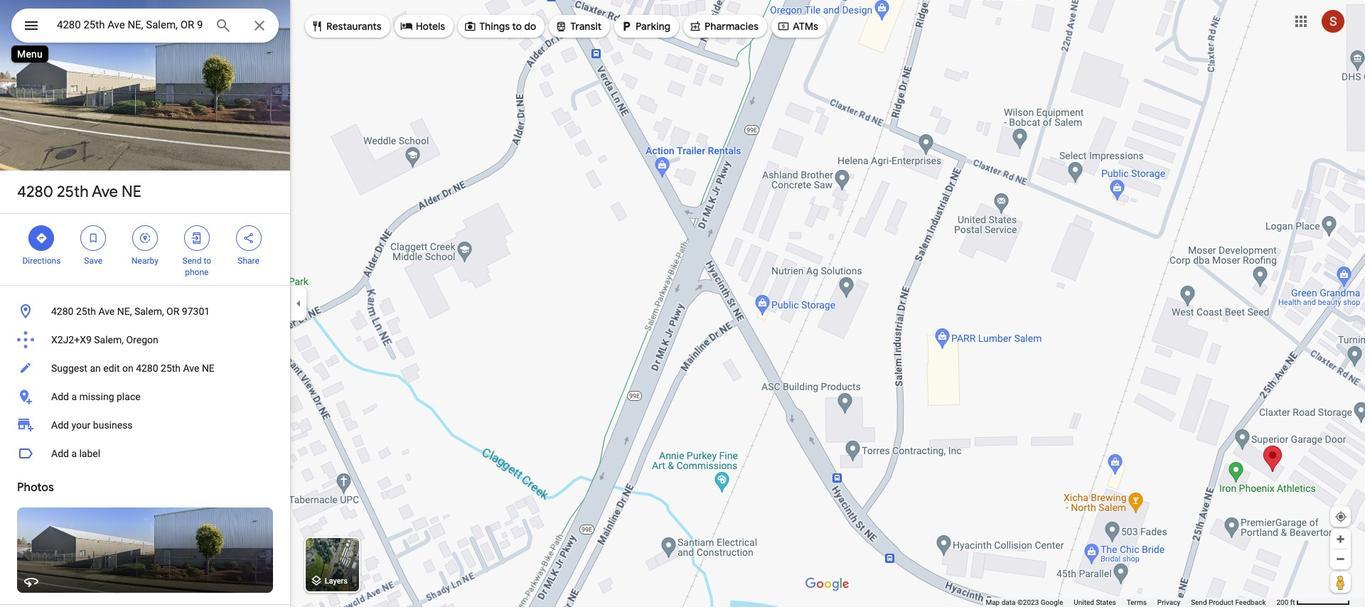 Task type: describe. For each thing, give the bounding box(es) containing it.
send product feedback
[[1191, 599, 1266, 607]]

4280 25th Ave NE, Salem, OR 97301 field
[[11, 9, 279, 43]]

united
[[1074, 599, 1094, 607]]

ne inside suggest an edit on 4280 25th ave ne button
[[202, 363, 215, 374]]

 transit
[[555, 18, 602, 34]]

send for send to phone
[[182, 256, 202, 266]]

a for label
[[71, 448, 77, 459]]

 hotels
[[400, 18, 445, 34]]

united states
[[1074, 599, 1116, 607]]

ave for ne
[[92, 182, 118, 202]]

4280 inside suggest an edit on 4280 25th ave ne button
[[136, 363, 158, 374]]

photos
[[17, 481, 54, 495]]

terms button
[[1127, 598, 1147, 607]]

 search field
[[11, 9, 279, 46]]

ft
[[1290, 599, 1295, 607]]

ne,
[[117, 306, 132, 317]]

25th for ne,
[[76, 306, 96, 317]]


[[400, 18, 413, 34]]

2 vertical spatial ave
[[183, 363, 199, 374]]

feedback
[[1235, 599, 1266, 607]]

product
[[1209, 599, 1234, 607]]

 things to do
[[464, 18, 536, 34]]

footer inside google maps element
[[986, 598, 1277, 607]]

zoom out image
[[1335, 554, 1346, 565]]


[[190, 230, 203, 246]]


[[555, 18, 568, 34]]

google maps element
[[0, 0, 1365, 607]]

states
[[1096, 599, 1116, 607]]

 parking
[[620, 18, 671, 34]]

united states button
[[1074, 598, 1116, 607]]

4280 25th ave ne main content
[[0, 0, 290, 607]]

show street view coverage image
[[1330, 572, 1351, 593]]

suggest
[[51, 363, 87, 374]]

map data ©2023 google
[[986, 599, 1063, 607]]

200
[[1277, 599, 1289, 607]]

share
[[238, 256, 259, 266]]

to inside  things to do
[[512, 20, 522, 33]]

hotels
[[416, 20, 445, 33]]


[[23, 16, 40, 36]]

4280 for 4280 25th ave ne
[[17, 182, 53, 202]]

4280 25th ave ne, salem, or 97301 button
[[0, 297, 290, 326]]

missing
[[79, 391, 114, 402]]

label
[[79, 448, 100, 459]]

 pharmacies
[[689, 18, 759, 34]]

data
[[1002, 599, 1016, 607]]

add a missing place
[[51, 391, 141, 402]]

google account: sheryl atherton  
(sheryl.atherton@adept.ai) image
[[1322, 10, 1345, 32]]

on
[[122, 363, 133, 374]]

4280 for 4280 25th ave ne, salem, or 97301
[[51, 306, 74, 317]]

0 vertical spatial ne
[[122, 182, 141, 202]]

add for add a label
[[51, 448, 69, 459]]

add your business
[[51, 420, 133, 431]]


[[242, 230, 255, 246]]

oregon
[[126, 334, 158, 346]]



Task type: vqa. For each thing, say whether or not it's contained in the screenshot.
Transit
yes



Task type: locate. For each thing, give the bounding box(es) containing it.
salem, left or
[[134, 306, 164, 317]]

directions
[[22, 256, 61, 266]]

4280 right on at the left bottom
[[136, 363, 158, 374]]

to left do
[[512, 20, 522, 33]]

add a label button
[[0, 439, 290, 468]]

to
[[512, 20, 522, 33], [204, 256, 211, 266]]

place
[[117, 391, 141, 402]]

add your business link
[[0, 411, 290, 439]]

send
[[182, 256, 202, 266], [1191, 599, 1207, 607]]

1 horizontal spatial send
[[1191, 599, 1207, 607]]

show your location image
[[1335, 511, 1348, 523]]

do
[[524, 20, 536, 33]]

1 vertical spatial salem,
[[94, 334, 124, 346]]

edit
[[103, 363, 120, 374]]

add a label
[[51, 448, 100, 459]]

 restaurants
[[311, 18, 382, 34]]

4280 25th ave ne
[[17, 182, 141, 202]]

25th
[[57, 182, 89, 202], [76, 306, 96, 317], [161, 363, 181, 374]]

200 ft button
[[1277, 599, 1350, 607]]

ave up 
[[92, 182, 118, 202]]

2 add from the top
[[51, 420, 69, 431]]

a left label
[[71, 448, 77, 459]]


[[620, 18, 633, 34]]

0 horizontal spatial send
[[182, 256, 202, 266]]

1 horizontal spatial salem,
[[134, 306, 164, 317]]

25th up 
[[57, 182, 89, 202]]

x2j2+x9 salem, oregon button
[[0, 326, 290, 354]]

add left your
[[51, 420, 69, 431]]

2 vertical spatial 4280
[[136, 363, 158, 374]]

collapse side panel image
[[291, 296, 306, 311]]

send product feedback button
[[1191, 598, 1266, 607]]

2 a from the top
[[71, 448, 77, 459]]

an
[[90, 363, 101, 374]]


[[35, 230, 48, 246]]

1 add from the top
[[51, 391, 69, 402]]

suggest an edit on 4280 25th ave ne
[[51, 363, 215, 374]]

layers
[[325, 577, 348, 586]]

none field inside 4280 25th ave ne, salem, or 97301 field
[[57, 16, 203, 33]]

ne up 
[[122, 182, 141, 202]]

4280
[[17, 182, 53, 202], [51, 306, 74, 317], [136, 363, 158, 374]]

footer containing map data ©2023 google
[[986, 598, 1277, 607]]

0 horizontal spatial salem,
[[94, 334, 124, 346]]

actions for 4280 25th ave ne region
[[0, 214, 290, 285]]

salem,
[[134, 306, 164, 317], [94, 334, 124, 346]]

4280 inside the 4280 25th ave ne, salem, or 97301 button
[[51, 306, 74, 317]]

add down suggest
[[51, 391, 69, 402]]

parking
[[636, 20, 671, 33]]

send left product
[[1191, 599, 1207, 607]]


[[464, 18, 477, 34]]

save
[[84, 256, 102, 266]]

1 vertical spatial add
[[51, 420, 69, 431]]

1 vertical spatial to
[[204, 256, 211, 266]]

25th for ne
[[57, 182, 89, 202]]

ave up add a missing place button
[[183, 363, 199, 374]]

ne
[[122, 182, 141, 202], [202, 363, 215, 374]]

google
[[1041, 599, 1063, 607]]

ave
[[92, 182, 118, 202], [98, 306, 115, 317], [183, 363, 199, 374]]

salem, up edit on the left of page
[[94, 334, 124, 346]]

add
[[51, 391, 69, 402], [51, 420, 69, 431], [51, 448, 69, 459]]

to inside send to phone
[[204, 256, 211, 266]]

ave left ne,
[[98, 306, 115, 317]]

send to phone
[[182, 256, 211, 277]]

1 horizontal spatial to
[[512, 20, 522, 33]]

your
[[71, 420, 91, 431]]

0 vertical spatial add
[[51, 391, 69, 402]]

atms
[[793, 20, 818, 33]]

200 ft
[[1277, 599, 1295, 607]]

pharmacies
[[705, 20, 759, 33]]

0 vertical spatial send
[[182, 256, 202, 266]]

or
[[166, 306, 179, 317]]

send inside button
[[1191, 599, 1207, 607]]

0 vertical spatial ave
[[92, 182, 118, 202]]

 atms
[[777, 18, 818, 34]]

add inside add a missing place button
[[51, 391, 69, 402]]

send up the phone
[[182, 256, 202, 266]]

1 horizontal spatial ne
[[202, 363, 215, 374]]


[[777, 18, 790, 34]]

2 vertical spatial 25th
[[161, 363, 181, 374]]

1 vertical spatial ne
[[202, 363, 215, 374]]

transit
[[571, 20, 602, 33]]

©2023
[[1018, 599, 1039, 607]]

add for add a missing place
[[51, 391, 69, 402]]

0 horizontal spatial ne
[[122, 182, 141, 202]]

a for missing
[[71, 391, 77, 402]]

25th down 'x2j2+x9 salem, oregon' button
[[161, 363, 181, 374]]

privacy
[[1158, 599, 1181, 607]]

phone
[[185, 267, 209, 277]]

nearby
[[132, 256, 159, 266]]

3 add from the top
[[51, 448, 69, 459]]

a
[[71, 391, 77, 402], [71, 448, 77, 459]]

1 vertical spatial send
[[1191, 599, 1207, 607]]

privacy button
[[1158, 598, 1181, 607]]

0 vertical spatial 4280
[[17, 182, 53, 202]]

0 vertical spatial 25th
[[57, 182, 89, 202]]

ne down 97301
[[202, 363, 215, 374]]

add left label
[[51, 448, 69, 459]]


[[311, 18, 324, 34]]

add inside "add a label" button
[[51, 448, 69, 459]]

add inside 'add your business' link
[[51, 420, 69, 431]]

footer
[[986, 598, 1277, 607]]

things
[[479, 20, 510, 33]]

add a missing place button
[[0, 383, 290, 411]]

4280 up the 
[[17, 182, 53, 202]]

send for send product feedback
[[1191, 599, 1207, 607]]

4280 25th ave ne, salem, or 97301
[[51, 306, 210, 317]]

map
[[986, 599, 1000, 607]]

1 vertical spatial ave
[[98, 306, 115, 317]]

2 vertical spatial add
[[51, 448, 69, 459]]

a left missing
[[71, 391, 77, 402]]

None field
[[57, 16, 203, 33]]


[[87, 230, 100, 246]]

send inside send to phone
[[182, 256, 202, 266]]

 button
[[11, 9, 51, 46]]

to up the phone
[[204, 256, 211, 266]]

0 horizontal spatial to
[[204, 256, 211, 266]]

4280 up x2j2+x9
[[51, 306, 74, 317]]

0 vertical spatial to
[[512, 20, 522, 33]]

add for add your business
[[51, 420, 69, 431]]

0 vertical spatial a
[[71, 391, 77, 402]]

business
[[93, 420, 133, 431]]

terms
[[1127, 599, 1147, 607]]

x2j2+x9
[[51, 334, 92, 346]]

25th up x2j2+x9
[[76, 306, 96, 317]]

salem, inside button
[[94, 334, 124, 346]]

1 vertical spatial 25th
[[76, 306, 96, 317]]


[[139, 230, 151, 246]]

suggest an edit on 4280 25th ave ne button
[[0, 354, 290, 383]]

1 vertical spatial a
[[71, 448, 77, 459]]

ave for ne,
[[98, 306, 115, 317]]

97301
[[182, 306, 210, 317]]

1 vertical spatial 4280
[[51, 306, 74, 317]]

zoom in image
[[1335, 534, 1346, 545]]

salem, inside button
[[134, 306, 164, 317]]


[[689, 18, 702, 34]]

0 vertical spatial salem,
[[134, 306, 164, 317]]

restaurants
[[326, 20, 382, 33]]

1 a from the top
[[71, 391, 77, 402]]

x2j2+x9 salem, oregon
[[51, 334, 158, 346]]



